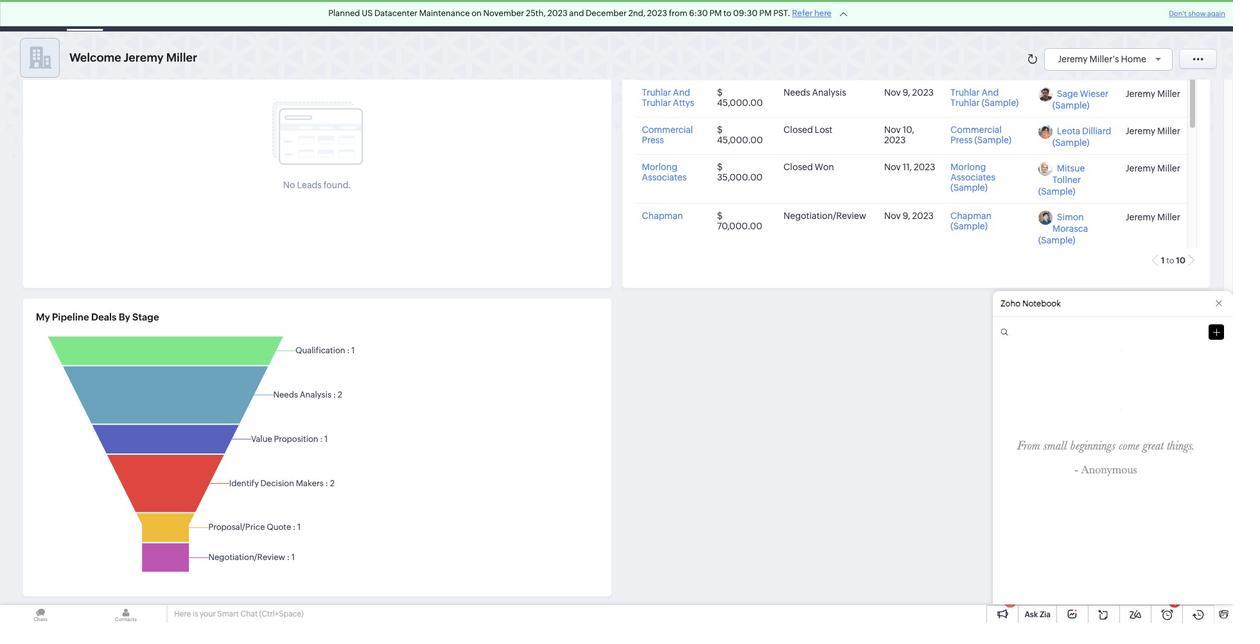Task type: vqa. For each thing, say whether or not it's contained in the screenshot.


Task type: locate. For each thing, give the bounding box(es) containing it.
1 $ from the top
[[717, 88, 723, 98]]

marketplace element
[[1116, 0, 1142, 31]]

jeremy miller for leota dilliard (sample)
[[1126, 126, 1181, 136]]

commercial press link
[[642, 125, 693, 145]]

45,000.00 for needs analysis
[[717, 98, 763, 108]]

analytics link
[[513, 0, 572, 31]]

1 vertical spatial $ 45,000.00
[[717, 125, 763, 145]]

(sample) inside sage wieser (sample)
[[1053, 100, 1090, 111]]

$ 45,000.00
[[717, 88, 763, 108], [717, 125, 763, 145]]

commercial press (sample)
[[951, 125, 1012, 145]]

chat
[[241, 610, 258, 619]]

nov left 11,
[[884, 162, 901, 172]]

chats image
[[0, 605, 81, 623]]

press up morlong associates
[[642, 135, 664, 145]]

morlong down commercial press (sample) at the top
[[951, 162, 986, 172]]

morasca
[[1053, 224, 1088, 234]]

2023 left "chapman (sample)"
[[912, 211, 934, 221]]

commercial for commercial press (sample)
[[951, 125, 1002, 135]]

morlong inside morlong associates (sample)
[[951, 162, 986, 172]]

closed left lost
[[784, 125, 813, 135]]

2 $ 45,000.00 from the top
[[717, 125, 763, 145]]

(sample) for simon morasca (sample)
[[1039, 235, 1076, 246]]

miller
[[166, 51, 197, 64], [1158, 88, 1181, 99], [1158, 126, 1181, 136], [1158, 163, 1181, 173], [1158, 212, 1181, 222]]

1 horizontal spatial leads
[[297, 180, 322, 190]]

0 horizontal spatial home
[[72, 11, 98, 21]]

2 press from the left
[[951, 135, 973, 145]]

1 pm from the left
[[710, 8, 722, 18]]

$ inside $ 35,000.00
[[717, 162, 723, 172]]

0 vertical spatial home
[[72, 11, 98, 21]]

(sample) inside simon morasca (sample)
[[1039, 235, 1076, 246]]

1 horizontal spatial morlong
[[951, 162, 986, 172]]

4 $ from the top
[[717, 211, 723, 221]]

associates for morlong associates
[[642, 172, 687, 183]]

9, up 10,
[[903, 88, 911, 98]]

show
[[1189, 10, 1206, 17]]

here
[[174, 610, 191, 619]]

home right "miller's"
[[1121, 54, 1147, 64]]

closed left the won
[[784, 162, 813, 172]]

(sample) inside morlong associates (sample)
[[951, 183, 988, 193]]

here is your smart chat (ctrl+space)
[[174, 610, 304, 619]]

morlong associates (sample) link
[[951, 162, 996, 193]]

1 vertical spatial nov 9, 2023
[[884, 211, 934, 221]]

simon
[[1057, 212, 1084, 223]]

1 press from the left
[[642, 135, 664, 145]]

2 associates from the left
[[951, 172, 996, 183]]

$ 45,000.00 right the attys
[[717, 88, 763, 108]]

jeremy miller
[[1126, 88, 1181, 99], [1126, 126, 1181, 136], [1126, 163, 1181, 173], [1126, 212, 1181, 222]]

nov left 10,
[[884, 125, 901, 135]]

$ down 35,000.00
[[717, 211, 723, 221]]

3 $ from the top
[[717, 162, 723, 172]]

morlong for morlong associates
[[642, 162, 678, 172]]

press
[[642, 135, 664, 145], [951, 135, 973, 145]]

45,000.00 for closed lost
[[717, 135, 763, 145]]

9, for chapman
[[903, 211, 911, 221]]

2023 right 11,
[[914, 162, 936, 172]]

0 vertical spatial deals
[[283, 11, 306, 21]]

0 horizontal spatial and
[[673, 88, 690, 98]]

2 closed from the top
[[784, 162, 813, 172]]

leads
[[118, 11, 143, 21], [297, 180, 322, 190]]

contacts
[[164, 11, 202, 21]]

1 morlong from the left
[[642, 162, 678, 172]]

truhlar
[[642, 88, 671, 98], [951, 88, 980, 98], [642, 98, 671, 108], [951, 98, 980, 108]]

(sample) down sage
[[1053, 100, 1090, 111]]

$ right morlong associates
[[717, 162, 723, 172]]

0 horizontal spatial press
[[642, 135, 664, 145]]

and inside truhlar and truhlar (sample)
[[982, 88, 999, 98]]

home right crm
[[72, 11, 98, 21]]

notebook
[[1023, 299, 1061, 308]]

refer here link
[[792, 8, 832, 18]]

press inside commercial press
[[642, 135, 664, 145]]

1
[[1161, 256, 1165, 266]]

1 closed from the top
[[784, 125, 813, 135]]

3 jeremy miller from the top
[[1126, 163, 1181, 173]]

closed
[[784, 125, 813, 135], [784, 162, 813, 172]]

planned us datacenter maintenance on november 25th, 2023 and december 2nd, 2023 from 6:30 pm to 09:30 pm pst. refer here
[[328, 8, 832, 18]]

commercial down truhlar and truhlar (sample) link on the right top
[[951, 125, 1002, 135]]

nov 9, 2023 up 10,
[[884, 88, 934, 98]]

truhlar and truhlar (sample) link
[[951, 88, 1019, 108]]

1 horizontal spatial chapman
[[951, 211, 992, 221]]

0 horizontal spatial commercial
[[642, 125, 693, 135]]

crm
[[31, 9, 57, 22]]

3 nov from the top
[[884, 162, 901, 172]]

0 horizontal spatial leads
[[118, 11, 143, 21]]

to left 09:30
[[724, 8, 732, 18]]

chapman down morlong associates 'link'
[[642, 211, 683, 221]]

0 vertical spatial nov 9, 2023
[[884, 88, 934, 98]]

2 nov from the top
[[884, 125, 901, 135]]

miller for won
[[1158, 163, 1181, 173]]

(sample) down morlong associates (sample) link
[[951, 221, 988, 232]]

zoho
[[1001, 299, 1021, 308]]

(sample) inside the mitsue tollner (sample)
[[1039, 187, 1076, 197]]

1 vertical spatial closed
[[784, 162, 813, 172]]

lost
[[815, 125, 833, 135]]

home link
[[62, 0, 108, 31]]

datacenter
[[374, 8, 418, 18]]

ask
[[1025, 610, 1038, 619]]

(sample) inside leota dilliard (sample)
[[1053, 138, 1090, 148]]

nov for analysis
[[884, 88, 901, 98]]

press up morlong associates (sample)
[[951, 135, 973, 145]]

1 commercial from the left
[[642, 125, 693, 135]]

1 horizontal spatial and
[[982, 88, 999, 98]]

45,000.00 up $ 35,000.00
[[717, 135, 763, 145]]

4 jeremy miller from the top
[[1126, 212, 1181, 222]]

and
[[569, 8, 584, 18]]

morlong associates (sample)
[[951, 162, 996, 193]]

chapman link
[[642, 211, 683, 221]]

1 $ 45,000.00 from the top
[[717, 88, 763, 108]]

1 to 10
[[1161, 256, 1186, 266]]

1 horizontal spatial pm
[[760, 8, 772, 18]]

profile image
[[1176, 5, 1196, 26]]

1 9, from the top
[[903, 88, 911, 98]]

miller for lost
[[1158, 126, 1181, 136]]

0 vertical spatial 45,000.00
[[717, 98, 763, 108]]

(sample) inside truhlar and truhlar (sample)
[[982, 98, 1019, 108]]

0 vertical spatial leads
[[118, 11, 143, 21]]

1 chapman from the left
[[642, 211, 683, 221]]

(sample) up commercial press (sample) link
[[982, 98, 1019, 108]]

chapman
[[642, 211, 683, 221], [951, 211, 992, 221]]

25th,
[[526, 8, 546, 18]]

2 commercial from the left
[[951, 125, 1002, 135]]

2 chapman from the left
[[951, 211, 992, 221]]

jeremy miller for sage wieser (sample)
[[1126, 88, 1181, 99]]

0 horizontal spatial to
[[724, 8, 732, 18]]

1 nov from the top
[[884, 88, 901, 98]]

0 vertical spatial $ 45,000.00
[[717, 88, 763, 108]]

6:30
[[689, 8, 708, 18]]

$ 45,000.00 up $ 35,000.00
[[717, 125, 763, 145]]

enterprise-
[[930, 6, 972, 15]]

4 nov from the top
[[884, 211, 901, 221]]

1 vertical spatial home
[[1121, 54, 1147, 64]]

(sample) for leota dilliard (sample)
[[1053, 138, 1090, 148]]

attys
[[673, 98, 695, 108]]

2 $ from the top
[[717, 125, 723, 135]]

(sample) up chapman (sample) link on the right top
[[951, 183, 988, 193]]

pm right 6:30
[[710, 8, 722, 18]]

pm left pst.
[[760, 8, 772, 18]]

9, down 11,
[[903, 211, 911, 221]]

0 horizontal spatial chapman
[[642, 211, 683, 221]]

don't
[[1169, 10, 1187, 17]]

tasks link
[[316, 0, 359, 31]]

simon morasca (sample)
[[1039, 212, 1088, 246]]

associates down commercial press (sample) at the top
[[951, 172, 996, 183]]

and up 'commercial press' link
[[673, 88, 690, 98]]

2 jeremy miller from the top
[[1126, 126, 1181, 136]]

commercial press (sample) link
[[951, 125, 1012, 145]]

deals left tasks link
[[283, 11, 306, 21]]

nov down nov 11, 2023
[[884, 211, 901, 221]]

(sample) up morlong associates (sample)
[[975, 135, 1012, 145]]

morlong
[[642, 162, 678, 172], [951, 162, 986, 172]]

leads up welcome jeremy miller on the top left of the page
[[118, 11, 143, 21]]

0 horizontal spatial associates
[[642, 172, 687, 183]]

jeremy miller's home link
[[1058, 54, 1166, 64]]

0 vertical spatial 9,
[[903, 88, 911, 98]]

1 horizontal spatial associates
[[951, 172, 996, 183]]

1 associates from the left
[[642, 172, 687, 183]]

(sample) down tollner
[[1039, 187, 1076, 197]]

0 horizontal spatial pm
[[710, 8, 722, 18]]

1 horizontal spatial to
[[1167, 256, 1175, 266]]

1 and from the left
[[673, 88, 690, 98]]

pm
[[710, 8, 722, 18], [760, 8, 772, 18]]

$ up $ 35,000.00
[[717, 125, 723, 135]]

is
[[193, 610, 198, 619]]

45,000.00 right the attys
[[717, 98, 763, 108]]

commercial inside commercial press (sample)
[[951, 125, 1002, 135]]

reports
[[470, 11, 503, 21]]

(sample)
[[982, 98, 1019, 108], [1053, 100, 1090, 111], [975, 135, 1012, 145], [1053, 138, 1090, 148], [951, 183, 988, 193], [1039, 187, 1076, 197], [951, 221, 988, 232], [1039, 235, 1076, 246]]

1 jeremy miller from the top
[[1126, 88, 1181, 99]]

morlong down commercial press
[[642, 162, 678, 172]]

2023 up 10,
[[912, 88, 934, 98]]

found.
[[324, 180, 351, 190]]

1 vertical spatial 9,
[[903, 211, 911, 221]]

1 horizontal spatial commercial
[[951, 125, 1002, 135]]

$ 70,000.00
[[717, 211, 763, 232]]

0 vertical spatial closed
[[784, 125, 813, 135]]

associates up the chapman link at the top right of the page
[[642, 172, 687, 183]]

leads right the no
[[297, 180, 322, 190]]

2 morlong from the left
[[951, 162, 986, 172]]

deals link
[[273, 0, 316, 31]]

$
[[717, 88, 723, 98], [717, 125, 723, 135], [717, 162, 723, 172], [717, 211, 723, 221]]

1 nov 9, 2023 from the top
[[884, 88, 934, 98]]

2 and from the left
[[982, 88, 999, 98]]

associates for morlong associates (sample)
[[951, 172, 996, 183]]

morlong inside morlong associates
[[642, 162, 678, 172]]

and inside truhlar and truhlar attys
[[673, 88, 690, 98]]

stage
[[132, 312, 159, 322]]

ask zia
[[1025, 610, 1051, 619]]

and up commercial press (sample) link
[[982, 88, 999, 98]]

2023 inside nov 10, 2023
[[884, 135, 906, 145]]

$ 45,000.00 for closed
[[717, 125, 763, 145]]

0 horizontal spatial deals
[[91, 312, 117, 322]]

no leads found.
[[283, 180, 351, 190]]

chapman down morlong associates (sample) link
[[951, 211, 992, 221]]

deals left "by"
[[91, 312, 117, 322]]

truhlar and truhlar (sample)
[[951, 88, 1019, 108]]

leads link
[[108, 0, 153, 31]]

(sample) down morasca
[[1039, 235, 1076, 246]]

nov 9, 2023 down nov 11, 2023
[[884, 211, 934, 221]]

1 45,000.00 from the top
[[717, 98, 763, 108]]

$ inside $ 70,000.00
[[717, 211, 723, 221]]

commercial
[[642, 125, 693, 135], [951, 125, 1002, 135]]

(sample) down 'leota'
[[1053, 138, 1090, 148]]

closed won
[[784, 162, 834, 172]]

press inside commercial press (sample)
[[951, 135, 973, 145]]

45,000.00
[[717, 98, 763, 108], [717, 135, 763, 145]]

products link
[[572, 0, 630, 31]]

and for attys
[[673, 88, 690, 98]]

2023
[[548, 8, 568, 18], [647, 8, 667, 18], [912, 88, 934, 98], [884, 135, 906, 145], [914, 162, 936, 172], [912, 211, 934, 221]]

1 vertical spatial deals
[[91, 312, 117, 322]]

commercial down the attys
[[642, 125, 693, 135]]

(sample) inside commercial press (sample)
[[975, 135, 1012, 145]]

2 nov 9, 2023 from the top
[[884, 211, 934, 221]]

$ for truhlar and truhlar attys
[[717, 88, 723, 98]]

1 vertical spatial 45,000.00
[[717, 135, 763, 145]]

9, for truhlar
[[903, 88, 911, 98]]

0 horizontal spatial morlong
[[642, 162, 678, 172]]

2023 up 11,
[[884, 135, 906, 145]]

$ for commercial press
[[717, 125, 723, 135]]

chapman (sample)
[[951, 211, 992, 232]]

mitsue tollner (sample) link
[[1039, 163, 1085, 197]]

$ right the attys
[[717, 88, 723, 98]]

nov up nov 10, 2023
[[884, 88, 901, 98]]

us
[[362, 8, 373, 18]]

2 9, from the top
[[903, 211, 911, 221]]

1 horizontal spatial press
[[951, 135, 973, 145]]

create menu image
[[1007, 0, 1039, 31]]

to right "1" at the top right of the page
[[1167, 256, 1175, 266]]

nov inside nov 10, 2023
[[884, 125, 901, 135]]

$ for morlong associates
[[717, 162, 723, 172]]

2 45,000.00 from the top
[[717, 135, 763, 145]]



Task type: describe. For each thing, give the bounding box(es) containing it.
0 vertical spatial to
[[724, 8, 732, 18]]

and for (sample)
[[982, 88, 999, 98]]

(sample) inside "chapman (sample)"
[[951, 221, 988, 232]]

on
[[472, 8, 482, 18]]

negotiation/review
[[784, 211, 867, 221]]

morlong for morlong associates (sample)
[[951, 162, 986, 172]]

profile element
[[1168, 0, 1204, 31]]

(sample) for morlong associates (sample)
[[951, 183, 988, 193]]

2023 for closed won
[[914, 162, 936, 172]]

crm link
[[10, 9, 57, 22]]

dilliard
[[1082, 126, 1112, 136]]

contacts link
[[153, 0, 212, 31]]

trial
[[972, 6, 989, 15]]

10
[[1176, 256, 1186, 266]]

1 vertical spatial to
[[1167, 256, 1175, 266]]

sage wieser (sample) link
[[1053, 89, 1109, 111]]

jeremy for closed won
[[1126, 163, 1156, 173]]

closed for closed won
[[784, 162, 813, 172]]

reports link
[[460, 0, 513, 31]]

commercial for commercial press
[[642, 125, 693, 135]]

quotes link
[[630, 0, 681, 31]]

truhlar and truhlar attys
[[642, 88, 695, 108]]

december
[[586, 8, 627, 18]]

pst.
[[774, 8, 791, 18]]

(sample) for sage wieser (sample)
[[1053, 100, 1090, 111]]

jeremy miller for simon morasca (sample)
[[1126, 212, 1181, 222]]

chapman for chapman (sample)
[[951, 211, 992, 221]]

jeremy for negotiation/review
[[1126, 212, 1156, 222]]

zoho notebook
[[1001, 299, 1061, 308]]

10,
[[903, 125, 915, 135]]

35,000.00
[[717, 172, 763, 183]]

nov 9, 2023 for chapman (sample)
[[884, 211, 934, 221]]

chapman (sample) link
[[951, 211, 992, 232]]

09:30
[[733, 8, 758, 18]]

nov 9, 2023 for truhlar and truhlar (sample)
[[884, 88, 934, 98]]

press for commercial press
[[642, 135, 664, 145]]

signals image
[[1065, 0, 1090, 31]]

sage
[[1057, 89, 1078, 99]]

miller's
[[1090, 54, 1119, 64]]

nov 11, 2023
[[884, 162, 936, 172]]

projects
[[820, 11, 854, 21]]

2023 for needs analysis
[[912, 88, 934, 98]]

jeremy miller for mitsue tollner (sample)
[[1126, 163, 1181, 173]]

your
[[200, 610, 216, 619]]

services
[[764, 11, 800, 21]]

leota dilliard (sample)
[[1053, 126, 1112, 148]]

$ 45,000.00 for needs
[[717, 88, 763, 108]]

won
[[815, 162, 834, 172]]

analytics
[[523, 11, 561, 21]]

11,
[[903, 162, 912, 172]]

don't show again link
[[1169, 10, 1226, 17]]

closed lost
[[784, 125, 833, 135]]

wieser
[[1080, 89, 1109, 99]]

70,000.00
[[717, 221, 763, 232]]

here
[[815, 8, 832, 18]]

2023 for closed lost
[[884, 135, 906, 145]]

simon morasca (sample) link
[[1039, 212, 1088, 246]]

leota
[[1057, 126, 1081, 136]]

miller for analysis
[[1158, 88, 1181, 99]]

upgrade
[[941, 16, 978, 25]]

(sample) for mitsue tollner (sample)
[[1039, 187, 1076, 197]]

analysis
[[812, 88, 846, 98]]

press for commercial press (sample)
[[951, 135, 973, 145]]

mitsue
[[1057, 163, 1085, 174]]

sales orders
[[691, 11, 744, 21]]

(sample) for commercial press (sample)
[[975, 135, 1012, 145]]

accounts link
[[212, 0, 273, 31]]

morlong associates
[[642, 162, 687, 183]]

2023 right '2nd,'
[[647, 8, 667, 18]]

smart
[[217, 610, 239, 619]]

sales orders link
[[681, 0, 754, 31]]

accounts
[[222, 11, 262, 21]]

welcome
[[69, 51, 121, 64]]

2 pm from the left
[[760, 8, 772, 18]]

commercial press
[[642, 125, 693, 145]]

maintenance
[[419, 8, 470, 18]]

setup element
[[1142, 0, 1168, 31]]

truhlar and truhlar attys link
[[642, 88, 695, 108]]

chapman for the chapman link at the top right of the page
[[642, 211, 683, 221]]

1 vertical spatial leads
[[297, 180, 322, 190]]

1 horizontal spatial deals
[[283, 11, 306, 21]]

search element
[[1039, 0, 1065, 31]]

orders
[[715, 11, 744, 21]]

jeremy for needs analysis
[[1126, 88, 1156, 99]]

mitsue tollner (sample)
[[1039, 163, 1085, 197]]

$ for chapman
[[717, 211, 723, 221]]

no
[[283, 180, 295, 190]]

welcome jeremy miller
[[69, 51, 197, 64]]

tollner
[[1053, 175, 1081, 185]]

products
[[582, 11, 619, 21]]

1 horizontal spatial home
[[1121, 54, 1147, 64]]

don't show again
[[1169, 10, 1226, 17]]

$ 35,000.00
[[717, 162, 763, 183]]

my
[[36, 312, 50, 322]]

closed for closed lost
[[784, 125, 813, 135]]

planned
[[328, 8, 360, 18]]

from
[[669, 8, 688, 18]]

enterprise-trial upgrade
[[930, 6, 989, 25]]

refer
[[792, 8, 813, 18]]

sage wieser (sample)
[[1053, 89, 1109, 111]]

nov for lost
[[884, 125, 901, 135]]

2023 left and on the top
[[548, 8, 568, 18]]

contacts image
[[85, 605, 166, 623]]

calls
[[429, 11, 449, 21]]

projects link
[[810, 0, 864, 31]]

needs
[[784, 88, 810, 98]]

tasks
[[326, 11, 349, 21]]

2nd,
[[629, 8, 646, 18]]

nov 10, 2023
[[884, 125, 915, 145]]

jeremy for closed lost
[[1126, 126, 1156, 136]]

2023 for negotiation/review
[[912, 211, 934, 221]]

my pipeline deals by stage
[[36, 312, 159, 322]]

nov for won
[[884, 162, 901, 172]]

meetings link
[[359, 0, 419, 31]]

meetings
[[370, 11, 408, 21]]

november
[[483, 8, 524, 18]]



